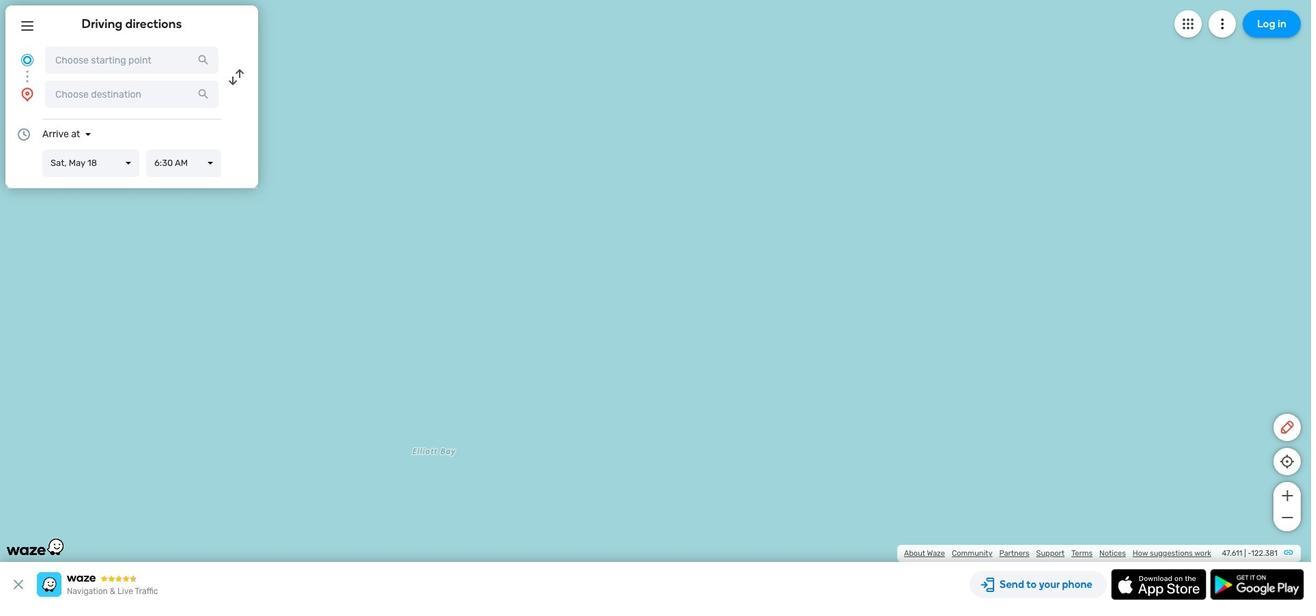 Task type: vqa. For each thing, say whether or not it's contained in the screenshot.
topmost 6
no



Task type: describe. For each thing, give the bounding box(es) containing it.
2 list box from the left
[[146, 150, 221, 177]]

1 list box from the left
[[42, 150, 139, 177]]

zoom in image
[[1279, 488, 1296, 504]]

Choose destination text field
[[45, 81, 219, 108]]

pencil image
[[1280, 419, 1296, 436]]

clock image
[[16, 126, 32, 143]]



Task type: locate. For each thing, give the bounding box(es) containing it.
x image
[[10, 577, 27, 593]]

location image
[[19, 86, 36, 102]]

current location image
[[19, 52, 36, 68]]

list box
[[42, 150, 139, 177], [146, 150, 221, 177]]

zoom out image
[[1279, 510, 1296, 526]]

1 horizontal spatial list box
[[146, 150, 221, 177]]

Choose starting point text field
[[45, 46, 219, 74]]

0 horizontal spatial list box
[[42, 150, 139, 177]]

link image
[[1284, 547, 1295, 558]]



